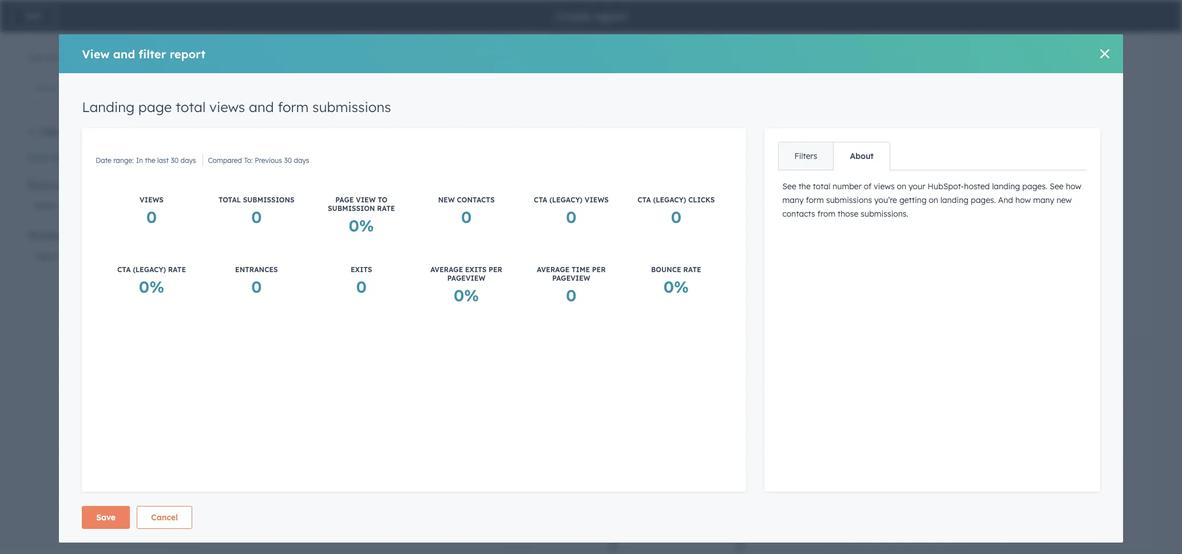 Task type: describe. For each thing, give the bounding box(es) containing it.
how many views do my landing pages have? form submissions and contacts?
[[547, 420, 766, 445]]

2 vertical spatial total
[[630, 381, 657, 395]]

total inside see the total number of views on your hubspot-hosted landing pages. see how many form submissions you're getting on landing pages. and how many new contacts from those submissions.
[[813, 181, 831, 192]]

contacts? inside the how many views do my landing pages have? form submissions and contacts?
[[621, 433, 663, 445]]

new contacts 0
[[438, 196, 495, 227]]

with
[[631, 29, 656, 44]]

first
[[371, 29, 394, 44]]

getting
[[900, 195, 927, 206]]

entrances
[[235, 266, 278, 274]]

submissions inside see the total number of views on your hubspot-hosted landing pages. see how many form submissions you're getting on landing pages. and how many new contacts from those submissions.
[[827, 195, 873, 206]]

1 horizontal spatial previous
[[706, 487, 733, 496]]

page section element
[[0, 0, 1183, 32]]

new
[[438, 196, 455, 204]]

page
[[336, 196, 354, 204]]

0 inside entrances 0
[[251, 277, 262, 297]]

rate inside cta (legacy) rate 0%
[[168, 266, 186, 274]]

1 horizontal spatial form
[[721, 381, 749, 395]]

bounce rate 0%
[[652, 266, 702, 297]]

dialog containing 0
[[59, 34, 1124, 543]]

1 vertical spatial landing
[[547, 381, 594, 395]]

0 horizontal spatial form
[[278, 98, 309, 116]]

1 vertical spatial on
[[897, 181, 907, 192]]

rate inside bounce rate 0%
[[684, 266, 702, 274]]

create report
[[555, 9, 628, 23]]

customers
[[640, 54, 685, 65]]

submission
[[328, 204, 375, 213]]

0 vertical spatial contacts
[[295, 54, 332, 65]]

interactive chart image for totals
[[222, 118, 481, 305]]

data sources
[[27, 180, 79, 191]]

views inside see the total number of views on your hubspot-hosted landing pages. see how many form submissions you're getting on landing pages. and how many new contacts from those submissions.
[[874, 181, 895, 192]]

most inside what are the original sources of my most recently created contacts?
[[1028, 54, 1050, 65]]

new
[[1057, 195, 1072, 206]]

visualization
[[27, 231, 79, 241]]

cta for cta (legacy) clicks 0
[[638, 196, 651, 204]]

total
[[219, 196, 241, 204]]

data
[[27, 180, 47, 191]]

15
[[34, 53, 43, 63]]

report inside page section element
[[594, 9, 628, 23]]

exits 0
[[351, 266, 372, 297]]

created?
[[747, 54, 785, 65]]

save
[[96, 513, 116, 523]]

entrances 0
[[235, 266, 278, 297]]

to
[[378, 196, 388, 204]]

hosted
[[965, 181, 990, 192]]

2 totals from the left
[[595, 29, 628, 44]]

0 inside the new contacts 0
[[461, 207, 472, 227]]

(legacy) for cta (legacy) clicks 0
[[654, 196, 687, 204]]

0 horizontal spatial most
[[926, 29, 954, 44]]

0 inside the total submissions 0
[[251, 207, 262, 227]]

number
[[833, 181, 862, 192]]

select for data sources
[[34, 200, 60, 212]]

time
[[572, 266, 590, 274]]

sources inside what are the original sources of my most recently created contacts?
[[966, 54, 998, 65]]

0 vertical spatial landing
[[82, 98, 135, 116]]

filter
[[40, 127, 61, 137]]

exits inside average exits per pageview 0%
[[465, 266, 487, 274]]

create
[[555, 9, 591, 23]]

cancel button
[[137, 506, 192, 529]]

what
[[872, 54, 895, 65]]

and
[[999, 195, 1014, 206]]

filters
[[795, 151, 818, 161]]

0 horizontal spatial of
[[45, 53, 53, 63]]

contacts
[[872, 29, 923, 44]]

0 vertical spatial compared to: previous 30 days
[[208, 156, 309, 165]]

about
[[850, 151, 874, 161]]

save button
[[82, 506, 130, 529]]

about link
[[834, 143, 890, 170]]

0 vertical spatial pages.
[[1023, 181, 1048, 192]]

leads
[[595, 54, 618, 65]]

0 vertical spatial how
[[1066, 181, 1082, 192]]

you're
[[875, 195, 898, 206]]

select button for visualization
[[27, 245, 171, 268]]

1-
[[27, 53, 34, 63]]

average for 0%
[[431, 266, 463, 274]]

bounce
[[652, 266, 682, 274]]

0 vertical spatial on
[[384, 54, 395, 65]]

views inside the how many views do my landing pages have? form submissions and contacts?
[[595, 420, 619, 431]]

0 horizontal spatial created
[[270, 29, 314, 44]]

1 horizontal spatial recently
[[958, 29, 1004, 44]]

pageview for 0
[[553, 274, 591, 283]]

view
[[356, 196, 376, 204]]

views inside the cta (legacy) views 0
[[585, 196, 609, 204]]

0 vertical spatial landing
[[993, 181, 1021, 192]]

and inside the how many views do my landing pages have? form submissions and contacts?
[[602, 433, 618, 445]]

per for 0
[[592, 266, 606, 274]]

page view to submission rate 0%
[[328, 196, 395, 236]]

compared inside dialog
[[208, 156, 242, 165]]

0 inside average time per pageview 0
[[566, 286, 577, 306]]

0 vertical spatial total
[[176, 98, 206, 116]]

submissions.
[[861, 209, 909, 219]]

have?
[[715, 420, 741, 431]]

results
[[70, 53, 94, 63]]

how for landing page total views and form submissions
[[547, 420, 566, 431]]

created inside what are the original sources of my most recently created contacts?
[[1089, 54, 1122, 65]]

form inside see the total number of views on your hubspot-hosted landing pages. see how many form submissions you're getting on landing pages. and how many new contacts from those submissions.
[[806, 195, 824, 206]]

of inside what are the original sources of my most recently created contacts?
[[1001, 54, 1010, 65]]

contacts inside see the total number of views on your hubspot-hosted landing pages. see how many form submissions you're getting on landing pages. and how many new contacts from those submissions.
[[783, 209, 816, 219]]

of inside see the total number of views on your hubspot-hosted landing pages. see how many form submissions you're getting on landing pages. and how many new contacts from those submissions.
[[864, 181, 872, 192]]

0 inside exits 0
[[356, 277, 367, 297]]

filter
[[139, 47, 166, 61]]

original
[[931, 54, 963, 65]]

see the total number of views on your hubspot-hosted landing pages. see how many form submissions you're getting on landing pages. and how many new contacts from those submissions.
[[783, 181, 1082, 219]]

1 vertical spatial compared to: previous 30 days
[[659, 487, 760, 496]]

cta for cta (legacy) views 0
[[534, 196, 548, 204]]

average for 0
[[537, 266, 570, 274]]

were
[[687, 54, 708, 65]]

0 inside views 0
[[146, 207, 157, 227]]

1 by from the left
[[353, 29, 367, 44]]

cta (legacy) clicks 0
[[638, 196, 715, 227]]

0% button for 0%
[[664, 277, 689, 298]]

comparison
[[688, 29, 756, 44]]

filters link
[[779, 143, 834, 170]]

1 exits from the left
[[351, 266, 372, 274]]

form
[[743, 420, 766, 431]]

recently inside what are the original sources of my most recently created contacts?
[[1053, 54, 1087, 65]]

forms
[[251, 54, 276, 65]]

time
[[659, 29, 685, 44]]

are inside what are the original sources of my most recently created contacts?
[[898, 54, 912, 65]]

2 see from the left
[[1050, 181, 1064, 192]]

0 horizontal spatial recently
[[710, 54, 744, 65]]

many left new
[[1034, 195, 1055, 206]]

view
[[82, 47, 110, 61]]

1 horizontal spatial landing
[[941, 195, 969, 206]]

0 inside the cta (legacy) views 0
[[566, 207, 577, 227]]

0 inside cta (legacy) clicks 0
[[671, 207, 682, 227]]

0% inside average exits per pageview 0%
[[454, 286, 479, 306]]

view and filter report
[[82, 47, 206, 61]]

0 button for exits 0
[[356, 277, 367, 298]]

first?
[[397, 54, 419, 65]]

clicks
[[689, 196, 715, 204]]

exit
[[26, 11, 41, 21]]

1 horizontal spatial to:
[[695, 487, 704, 496]]

from
[[818, 209, 836, 219]]

clear filters button
[[27, 151, 74, 165]]

many left leads
[[569, 54, 593, 65]]

average exits per pageview 0%
[[431, 266, 503, 306]]

hubspot-
[[928, 181, 965, 192]]



Task type: locate. For each thing, give the bounding box(es) containing it.
per inside average time per pageview 0
[[592, 266, 606, 274]]

1 vertical spatial how
[[547, 420, 566, 431]]

compared to: previous 30 days
[[208, 156, 309, 165], [659, 487, 760, 496]]

my
[[1012, 54, 1026, 65], [636, 420, 649, 431]]

many down filters
[[783, 195, 804, 206]]

1 see from the left
[[783, 181, 797, 192]]

cta inside cta (legacy) rate 0%
[[117, 266, 131, 274]]

on left your at the top right of page
[[897, 181, 907, 192]]

how
[[1066, 181, 1082, 192], [1016, 195, 1032, 206]]

contact
[[222, 29, 266, 44], [547, 29, 592, 44]]

contacts
[[295, 54, 332, 65], [457, 196, 495, 204], [783, 209, 816, 219]]

0 horizontal spatial how
[[1016, 195, 1032, 206]]

per inside average exits per pageview 0%
[[489, 266, 503, 274]]

0 horizontal spatial pageview
[[448, 274, 486, 283]]

2 per from the left
[[592, 266, 606, 274]]

30
[[297, 108, 304, 116], [947, 121, 955, 130], [171, 156, 179, 165], [284, 156, 292, 165], [622, 487, 630, 496], [735, 487, 743, 496]]

contact for contact totals with time comparison
[[547, 29, 592, 44]]

(legacy) for cta (legacy) rate 0%
[[133, 266, 166, 274]]

dialog
[[59, 34, 1124, 543]]

how up new
[[1066, 181, 1082, 192]]

submitting
[[335, 54, 381, 65]]

landing up and
[[993, 181, 1021, 192]]

0% button
[[349, 215, 374, 237], [139, 277, 164, 298], [664, 277, 689, 298], [454, 285, 479, 307]]

landing page total views and form submissions down which
[[82, 98, 391, 116]]

0 vertical spatial how
[[547, 54, 566, 65]]

1 horizontal spatial rate
[[377, 204, 395, 213]]

0% button for rate
[[139, 277, 164, 298]]

1 per from the left
[[489, 266, 503, 274]]

0 horizontal spatial rate
[[168, 266, 186, 274]]

0 button for new contacts 0
[[461, 207, 472, 228]]

1 horizontal spatial contacts?
[[872, 68, 914, 79]]

2 how from the top
[[547, 420, 566, 431]]

do
[[622, 420, 633, 431]]

2 average from the left
[[537, 266, 570, 274]]

contacts right new
[[457, 196, 495, 204]]

contacts? down what
[[872, 68, 914, 79]]

clear filters
[[27, 153, 74, 163]]

cta for cta (legacy) rate 0%
[[117, 266, 131, 274]]

select button for data sources
[[27, 195, 171, 218]]

0% inside page view to submission rate 0%
[[349, 216, 374, 236]]

landing page total views and form submissions inside dialog
[[82, 98, 391, 116]]

pages
[[686, 420, 713, 431]]

contact created totals by first conversion
[[222, 29, 460, 44]]

1 horizontal spatial cta
[[534, 196, 548, 204]]

1 contact from the left
[[222, 29, 266, 44]]

1 vertical spatial sources
[[49, 180, 79, 191]]

1 horizontal spatial on
[[897, 181, 907, 192]]

see
[[783, 181, 797, 192], [1050, 181, 1064, 192]]

0 horizontal spatial totals
[[317, 29, 350, 44]]

cta (legacy) rate 0%
[[117, 266, 186, 297]]

1 horizontal spatial (legacy)
[[550, 196, 583, 204]]

of down contacts most recently created by source
[[1001, 54, 1010, 65]]

1 vertical spatial page
[[597, 381, 626, 395]]

templates
[[64, 127, 103, 137]]

2 pageview from the left
[[553, 274, 591, 283]]

select down visualization at the left of page
[[34, 251, 60, 262]]

contacts? inside what are the original sources of my most recently created contacts?
[[872, 68, 914, 79]]

2 horizontal spatial landing
[[993, 181, 1021, 192]]

page
[[138, 98, 172, 116], [597, 381, 626, 395]]

2 horizontal spatial contacts
[[783, 209, 816, 219]]

contact totals with time comparison
[[547, 29, 756, 44]]

1 pageview from the left
[[448, 274, 486, 283]]

how right and
[[1016, 195, 1032, 206]]

0 horizontal spatial contacts
[[295, 54, 332, 65]]

most down contacts most recently created by source
[[1028, 54, 1050, 65]]

average
[[431, 266, 463, 274], [537, 266, 570, 274]]

days
[[306, 108, 322, 116], [957, 121, 972, 130], [181, 156, 196, 165], [294, 156, 309, 165], [632, 487, 647, 496], [745, 487, 760, 496]]

conversion
[[398, 29, 460, 44]]

2 by from the left
[[1055, 29, 1069, 44]]

1 horizontal spatial page
[[597, 381, 626, 395]]

1 vertical spatial select button
[[27, 245, 171, 268]]

0 horizontal spatial see
[[783, 181, 797, 192]]

(legacy) inside cta (legacy) clicks 0
[[654, 196, 687, 204]]

1 vertical spatial most
[[1028, 54, 1050, 65]]

0 horizontal spatial page
[[138, 98, 172, 116]]

2 exits from the left
[[465, 266, 487, 274]]

0 horizontal spatial cta
[[117, 266, 131, 274]]

0% inside cta (legacy) rate 0%
[[139, 277, 164, 297]]

0 vertical spatial form
[[278, 98, 309, 116]]

contacts down contact created totals by first conversion
[[295, 54, 332, 65]]

landing page total views and form submissions up do
[[547, 381, 749, 409]]

1 horizontal spatial compared
[[659, 487, 693, 496]]

1 vertical spatial report
[[170, 47, 206, 61]]

0 vertical spatial compared
[[208, 156, 242, 165]]

0 vertical spatial landing page total views and form submissions
[[82, 98, 391, 116]]

1 horizontal spatial contact
[[547, 29, 592, 44]]

1 horizontal spatial landing
[[547, 381, 594, 395]]

0 horizontal spatial compared
[[208, 156, 242, 165]]

landing down hubspot-
[[941, 195, 969, 206]]

select button down visualization at the left of page
[[27, 245, 171, 268]]

select button
[[27, 195, 171, 218], [27, 245, 171, 268]]

form down which forms are contacts submitting on first?
[[278, 98, 309, 116]]

0 horizontal spatial report
[[170, 47, 206, 61]]

0 horizontal spatial landing
[[82, 98, 135, 116]]

2 horizontal spatial created
[[1089, 54, 1122, 65]]

many left do
[[569, 420, 593, 431]]

what are the original sources of my most recently created contacts?
[[872, 54, 1122, 79]]

filters
[[51, 153, 74, 163]]

contacts inside the new contacts 0
[[457, 196, 495, 204]]

date range: in the last 30 days inside dialog
[[96, 156, 196, 165]]

contacts left from
[[783, 209, 816, 219]]

the inside see the total number of views on your hubspot-hosted landing pages. see how many form submissions you're getting on landing pages. and how many new contacts from those submissions.
[[799, 181, 811, 192]]

how inside the how many views do my landing pages have? form submissions and contacts?
[[547, 420, 566, 431]]

1 horizontal spatial most
[[1028, 54, 1050, 65]]

of right 15
[[45, 53, 53, 63]]

select for visualization
[[34, 251, 60, 262]]

1 horizontal spatial report
[[594, 9, 628, 23]]

(legacy) inside cta (legacy) rate 0%
[[133, 266, 166, 274]]

None checkbox
[[848, 6, 1155, 339], [198, 357, 505, 555], [848, 6, 1155, 339], [198, 357, 505, 555]]

submissions inside the total submissions 0
[[243, 196, 295, 204]]

submissions inside the how many views do my landing pages have? form submissions and contacts?
[[547, 433, 599, 445]]

tab list containing filters
[[778, 142, 891, 171]]

2 horizontal spatial on
[[929, 195, 939, 206]]

0 vertical spatial select button
[[27, 195, 171, 218]]

2 vertical spatial form
[[721, 381, 749, 395]]

how for contact totals with time comparison
[[547, 54, 566, 65]]

which
[[222, 54, 248, 65]]

rate inside page view to submission rate 0%
[[377, 204, 395, 213]]

sources right "data"
[[49, 180, 79, 191]]

2 horizontal spatial rate
[[684, 266, 702, 274]]

the
[[914, 54, 928, 65], [271, 108, 281, 116], [921, 121, 932, 130], [145, 156, 155, 165], [799, 181, 811, 192], [596, 487, 606, 496]]

date range: in the last 30 days
[[222, 108, 322, 116], [872, 121, 972, 130], [96, 156, 196, 165], [547, 487, 647, 496]]

cta (legacy) views 0
[[534, 196, 609, 227]]

see up new
[[1050, 181, 1064, 192]]

0 horizontal spatial on
[[384, 54, 395, 65]]

2 horizontal spatial form
[[806, 195, 824, 206]]

0 horizontal spatial exits
[[351, 266, 372, 274]]

by left first
[[353, 29, 367, 44]]

2 horizontal spatial cta
[[638, 196, 651, 204]]

landing left the pages
[[651, 420, 684, 431]]

total submissions 0
[[219, 196, 295, 227]]

(legacy) inside the cta (legacy) views 0
[[550, 196, 583, 204]]

how many leads and customers were recently created?
[[547, 54, 785, 65]]

1 horizontal spatial average
[[537, 266, 570, 274]]

totals up which forms are contacts submitting on first?
[[317, 29, 350, 44]]

1 how from the top
[[547, 54, 566, 65]]

1 horizontal spatial total
[[630, 381, 657, 395]]

page down filter
[[138, 98, 172, 116]]

contacts most recently created by source
[[872, 29, 1110, 44]]

0 vertical spatial page
[[138, 98, 172, 116]]

0 horizontal spatial sources
[[49, 180, 79, 191]]

0 horizontal spatial to:
[[244, 156, 253, 165]]

form up from
[[806, 195, 824, 206]]

average time per pageview 0
[[537, 266, 606, 306]]

1 horizontal spatial how
[[1066, 181, 1082, 192]]

1 horizontal spatial pages.
[[1023, 181, 1048, 192]]

1 horizontal spatial landing page total views and form submissions
[[547, 381, 749, 409]]

1 vertical spatial landing page total views and form submissions
[[547, 381, 749, 409]]

cta inside cta (legacy) clicks 0
[[638, 196, 651, 204]]

landing page total views and form submissions
[[82, 98, 391, 116], [547, 381, 749, 409]]

2 vertical spatial contacts
[[783, 209, 816, 219]]

totals up leads
[[595, 29, 628, 44]]

1 vertical spatial my
[[636, 420, 649, 431]]

those
[[838, 209, 859, 219]]

of
[[45, 53, 53, 63], [1001, 54, 1010, 65], [864, 181, 872, 192]]

my inside what are the original sources of my most recently created contacts?
[[1012, 54, 1026, 65]]

1 horizontal spatial are
[[898, 54, 912, 65]]

tab list inside dialog
[[778, 142, 891, 171]]

0 horizontal spatial previous
[[255, 156, 282, 165]]

totals
[[317, 29, 350, 44], [595, 29, 628, 44]]

contacts? down do
[[621, 433, 663, 445]]

see down filters link
[[783, 181, 797, 192]]

per for 0%
[[489, 266, 503, 274]]

1 horizontal spatial per
[[592, 266, 606, 274]]

source
[[1072, 29, 1110, 44]]

my inside the how many views do my landing pages have? form submissions and contacts?
[[636, 420, 649, 431]]

0% button for per
[[454, 285, 479, 307]]

previous inside dialog
[[255, 156, 282, 165]]

recently down source
[[1053, 54, 1087, 65]]

page up do
[[597, 381, 626, 395]]

2 vertical spatial landing
[[651, 420, 684, 431]]

None checkbox
[[198, 6, 505, 339], [523, 6, 830, 339], [523, 357, 830, 555], [848, 357, 1155, 555], [198, 6, 505, 339], [523, 6, 830, 339], [523, 357, 830, 555], [848, 357, 1155, 555]]

select down data sources
[[34, 200, 60, 212]]

of right number
[[864, 181, 872, 192]]

average inside average time per pageview 0
[[537, 266, 570, 274]]

0 button for views 0
[[146, 207, 157, 228]]

(legacy) for cta (legacy) views 0
[[550, 196, 583, 204]]

1 select button from the top
[[27, 195, 171, 218]]

your
[[909, 181, 926, 192]]

cancel
[[151, 513, 178, 523]]

created down source
[[1089, 54, 1122, 65]]

are right forms
[[278, 54, 292, 65]]

most up original
[[926, 29, 954, 44]]

0 vertical spatial sources
[[966, 54, 998, 65]]

form
[[278, 98, 309, 116], [806, 195, 824, 206], [721, 381, 749, 395]]

report right create
[[594, 9, 628, 23]]

my down contacts most recently created by source
[[1012, 54, 1026, 65]]

interactive chart image
[[222, 118, 481, 305], [872, 132, 1132, 318]]

cta
[[534, 196, 548, 204], [638, 196, 651, 204], [117, 266, 131, 274]]

report right filter
[[170, 47, 206, 61]]

1 vertical spatial compared
[[659, 487, 693, 496]]

0 button for average time per pageview 0
[[566, 285, 577, 307]]

2 select button from the top
[[27, 245, 171, 268]]

0 horizontal spatial average
[[431, 266, 463, 274]]

and
[[113, 47, 135, 61], [621, 54, 638, 65], [249, 98, 274, 116], [696, 381, 718, 395], [602, 433, 618, 445]]

1 horizontal spatial by
[[1055, 29, 1069, 44]]

on left first?
[[384, 54, 395, 65]]

0% button for to
[[349, 215, 374, 237]]

0 horizontal spatial contacts?
[[621, 433, 663, 445]]

most
[[926, 29, 954, 44], [1028, 54, 1050, 65]]

0 button for entrances 0
[[251, 277, 262, 298]]

0% inside bounce rate 0%
[[664, 277, 689, 297]]

1 horizontal spatial pageview
[[553, 274, 591, 283]]

0 vertical spatial select
[[34, 200, 60, 212]]

2 vertical spatial on
[[929, 195, 939, 206]]

1 horizontal spatial created
[[1007, 29, 1051, 44]]

0 vertical spatial report
[[594, 9, 628, 23]]

Search search field
[[27, 76, 171, 99]]

which forms are contacts submitting on first?
[[222, 54, 419, 65]]

interactive chart image for recently
[[872, 132, 1132, 318]]

125
[[55, 53, 67, 63]]

created up what are the original sources of my most recently created contacts?
[[1007, 29, 1051, 44]]

0 button for total submissions 0
[[251, 207, 262, 228]]

0%
[[349, 216, 374, 236], [139, 277, 164, 297], [664, 277, 689, 297], [454, 286, 479, 306]]

on down hubspot-
[[929, 195, 939, 206]]

my right do
[[636, 420, 649, 431]]

tab list
[[778, 142, 891, 171]]

0 horizontal spatial per
[[489, 266, 503, 274]]

created up which forms are contacts submitting on first?
[[270, 29, 314, 44]]

filter templates
[[40, 127, 103, 137]]

sources
[[966, 54, 998, 65], [49, 180, 79, 191]]

2 are from the left
[[898, 54, 912, 65]]

2 select from the top
[[34, 251, 60, 262]]

many inside the how many views do my landing pages have? form submissions and contacts?
[[569, 420, 593, 431]]

landing inside the how many views do my landing pages have? form submissions and contacts?
[[651, 420, 684, 431]]

1 vertical spatial form
[[806, 195, 824, 206]]

1-15 of 125 results
[[27, 53, 94, 63]]

to: inside dialog
[[244, 156, 253, 165]]

1 totals from the left
[[317, 29, 350, 44]]

0 vertical spatial previous
[[255, 156, 282, 165]]

0 button
[[146, 207, 157, 228], [251, 207, 262, 228], [461, 207, 472, 228], [566, 207, 577, 228], [671, 207, 682, 228], [251, 277, 262, 298], [356, 277, 367, 298], [566, 285, 577, 307]]

contact up which
[[222, 29, 266, 44]]

views 0
[[140, 196, 164, 227]]

how
[[547, 54, 566, 65], [547, 420, 566, 431]]

1 horizontal spatial sources
[[966, 54, 998, 65]]

in
[[262, 108, 269, 116], [912, 121, 919, 130], [136, 156, 143, 165], [587, 487, 594, 496]]

0 button for cta (legacy) views 0
[[566, 207, 577, 228]]

select button down data sources
[[27, 195, 171, 218]]

the inside what are the original sources of my most recently created contacts?
[[914, 54, 928, 65]]

1 horizontal spatial contacts
[[457, 196, 495, 204]]

contact for contact created totals by first conversion
[[222, 29, 266, 44]]

are
[[278, 54, 292, 65], [898, 54, 912, 65]]

1 horizontal spatial of
[[864, 181, 872, 192]]

2 horizontal spatial (legacy)
[[654, 196, 687, 204]]

0 horizontal spatial compared to: previous 30 days
[[208, 156, 309, 165]]

recently down comparison
[[710, 54, 744, 65]]

1 vertical spatial previous
[[706, 487, 733, 496]]

average inside average exits per pageview 0%
[[431, 266, 463, 274]]

previous
[[255, 156, 282, 165], [706, 487, 733, 496]]

per
[[489, 266, 503, 274], [592, 266, 606, 274]]

form up have?
[[721, 381, 749, 395]]

contacts?
[[872, 68, 914, 79], [621, 433, 663, 445]]

sources down contacts most recently created by source
[[966, 54, 998, 65]]

exits
[[351, 266, 372, 274], [465, 266, 487, 274]]

1 horizontal spatial interactive chart image
[[872, 132, 1132, 318]]

0 horizontal spatial landing
[[651, 420, 684, 431]]

pageview inside average exits per pageview 0%
[[448, 274, 486, 283]]

recently up what are the original sources of my most recently created contacts?
[[958, 29, 1004, 44]]

pageview for 0%
[[448, 274, 486, 283]]

pageview inside average time per pageview 0
[[553, 274, 591, 283]]

landing
[[82, 98, 135, 116], [547, 381, 594, 395]]

0 button for cta (legacy) clicks 0
[[671, 207, 682, 228]]

created
[[270, 29, 314, 44], [1007, 29, 1051, 44], [1089, 54, 1122, 65]]

2 contact from the left
[[547, 29, 592, 44]]

0 horizontal spatial are
[[278, 54, 292, 65]]

are right what
[[898, 54, 912, 65]]

clear
[[27, 153, 49, 163]]

views
[[140, 196, 164, 204]]

0 horizontal spatial pages.
[[971, 195, 997, 206]]

contact down create
[[547, 29, 592, 44]]

1 vertical spatial pages.
[[971, 195, 997, 206]]

0 horizontal spatial interactive chart image
[[222, 118, 481, 305]]

0 vertical spatial my
[[1012, 54, 1026, 65]]

1 select from the top
[[34, 200, 60, 212]]

on
[[384, 54, 395, 65], [897, 181, 907, 192], [929, 195, 939, 206]]

1 average from the left
[[431, 266, 463, 274]]

1 vertical spatial how
[[1016, 195, 1032, 206]]

1 vertical spatial landing
[[941, 195, 969, 206]]

by left source
[[1055, 29, 1069, 44]]

1 are from the left
[[278, 54, 292, 65]]

exit link
[[11, 5, 55, 27]]

0 horizontal spatial total
[[176, 98, 206, 116]]

cta inside the cta (legacy) views 0
[[534, 196, 548, 204]]

close image
[[1101, 49, 1110, 58]]



Task type: vqa. For each thing, say whether or not it's contained in the screenshot.


